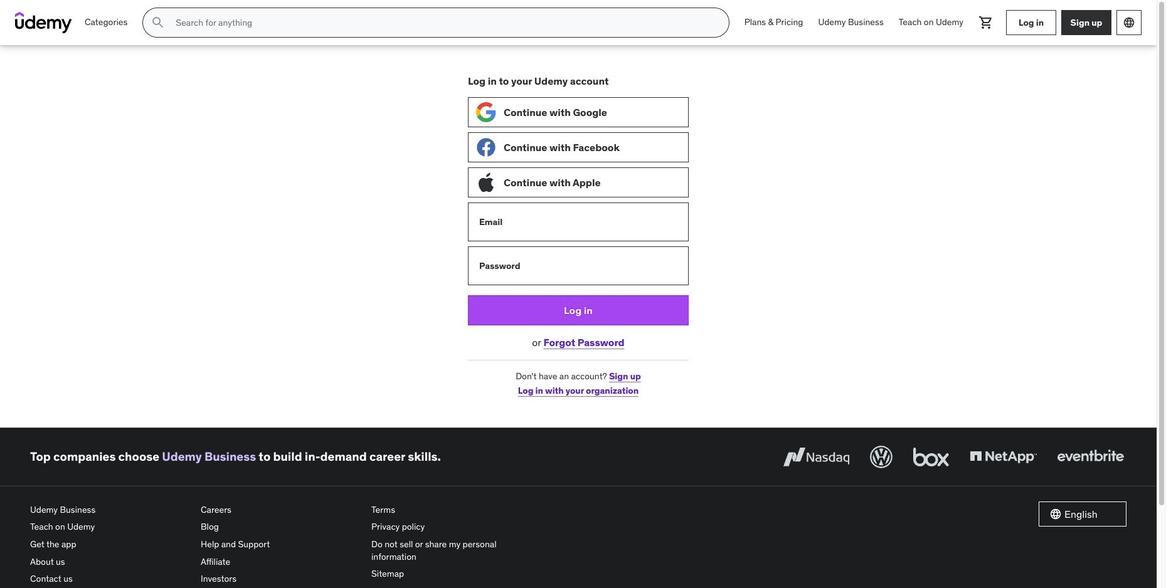Task type: describe. For each thing, give the bounding box(es) containing it.
Search for anything text field
[[173, 12, 714, 33]]

udemy image
[[15, 12, 72, 33]]

eventbrite image
[[1054, 443, 1127, 471]]

netapp image
[[967, 443, 1039, 471]]

volkswagen image
[[867, 443, 895, 471]]

nasdaq image
[[780, 443, 852, 471]]



Task type: locate. For each thing, give the bounding box(es) containing it.
choose a language image
[[1123, 16, 1135, 29]]

submit search image
[[151, 15, 166, 30]]

box image
[[910, 443, 952, 471]]

small image
[[1049, 508, 1062, 520]]

shopping cart with 0 items image
[[979, 15, 994, 30]]



Task type: vqa. For each thing, say whether or not it's contained in the screenshot.
the bottom UP
no



